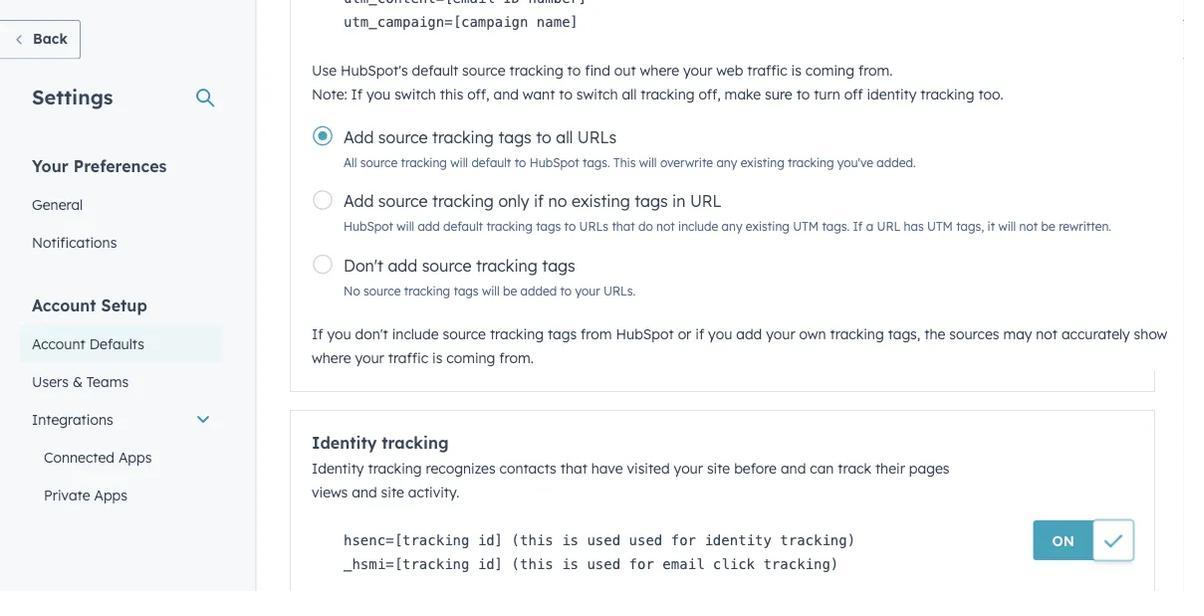 Task type: describe. For each thing, give the bounding box(es) containing it.
source right all
[[360, 155, 397, 170]]

in
[[672, 191, 686, 211]]

identity tracking identity tracking recognizes contacts that have visited your site before and can track their pages views and site activity.
[[312, 433, 950, 501]]

out
[[614, 61, 636, 79]]

if inside the if you don't include source tracking tags from hubspot or if you add your own tracking tags, the sources may not accurately show where your traffic is coming from.
[[695, 326, 704, 343]]

this
[[614, 155, 636, 170]]

will inside don't add source tracking tags no source tracking tags will be added to your urls.
[[482, 283, 500, 298]]

1 identity from the top
[[312, 433, 377, 453]]

find
[[585, 61, 610, 79]]

identity inside hsenc=[tracking id] (this is used used for identity tracking) _hsmi=[tracking id] (this is used for email click tracking)
[[705, 532, 772, 549]]

back link
[[0, 20, 81, 59]]

1 horizontal spatial site
[[707, 460, 730, 478]]

if inside the if you don't include source tracking tags from hubspot or if you add your own tracking tags, the sources may not accurately show where your traffic is coming from.
[[312, 326, 323, 343]]

your preferences element
[[20, 155, 223, 261]]

apps for private apps
[[94, 486, 127, 504]]

to left find
[[567, 61, 581, 79]]

you've
[[837, 155, 873, 170]]

don't add source tracking tags no source tracking tags will be added to your urls.
[[344, 255, 636, 298]]

tracking right all
[[401, 155, 447, 170]]

source right no
[[364, 283, 401, 298]]

2 horizontal spatial and
[[781, 460, 806, 478]]

tags, inside add source tracking only if no existing tags in url hubspot will add default tracking tags to urls that do not include any existing utm tags. if a url has utm tags, it will not be rewritten.
[[956, 219, 984, 234]]

account for account defaults
[[32, 335, 85, 353]]

1 vertical spatial for
[[629, 556, 654, 573]]

utm_campaign=[campaign
[[344, 14, 528, 30]]

&
[[73, 373, 83, 390]]

private apps
[[44, 486, 127, 504]]

source inside add source tracking only if no existing tags in url hubspot will add default tracking tags to urls that do not include any existing utm tags. if a url has utm tags, it will not be rewritten.
[[378, 191, 428, 211]]

own
[[799, 326, 826, 343]]

the
[[924, 326, 945, 343]]

general
[[32, 196, 83, 213]]

defaults
[[89, 335, 144, 353]]

back
[[33, 30, 68, 47]]

if inside add source tracking only if no existing tags in url hubspot will add default tracking tags to urls that do not include any existing utm tags. if a url has utm tags, it will not be rewritten.
[[853, 219, 863, 234]]

your
[[32, 156, 69, 176]]

0 horizontal spatial you
[[327, 326, 351, 343]]

notifications link
[[20, 224, 223, 261]]

default inside "add source tracking tags to all urls all source tracking will default to hubspot tags. this will overwrite any existing tracking you've added."
[[471, 155, 511, 170]]

2 switch from the left
[[576, 85, 618, 103]]

will right it
[[998, 219, 1016, 234]]

tags down no
[[536, 219, 561, 234]]

urls inside add source tracking only if no existing tags in url hubspot will add default tracking tags to urls that do not include any existing utm tags. if a url has utm tags, it will not be rewritten.
[[579, 219, 609, 234]]

your inside identity tracking identity tracking recognizes contacts that have visited your site before and can track their pages views and site activity.
[[674, 460, 703, 478]]

be inside don't add source tracking tags no source tracking tags will be added to your urls.
[[503, 283, 517, 298]]

private apps link
[[20, 477, 223, 514]]

added.
[[877, 155, 916, 170]]

used down have
[[587, 532, 621, 549]]

hubspot inside add source tracking only if no existing tags in url hubspot will add default tracking tags to urls that do not include any existing utm tags. if a url has utm tags, it will not be rewritten.
[[344, 219, 393, 234]]

add for don't
[[736, 326, 762, 343]]

click
[[713, 556, 755, 573]]

it
[[987, 219, 995, 234]]

tracking up "add source tracking tags to all urls all source tracking will default to hubspot tags. this will overwrite any existing tracking you've added."
[[641, 85, 695, 103]]

your preferences
[[32, 156, 167, 176]]

source right don't
[[422, 255, 471, 275]]

source inside use hubspot's default source tracking to find out where your web traffic is coming from. note: if you switch this off, and want to switch all tracking off, make sure to turn off identity tracking too.
[[462, 61, 506, 79]]

tags inside the if you don't include source tracking tags from hubspot or if you add your own tracking tags, the sources may not accurately show where your traffic is coming from.
[[548, 326, 577, 343]]

urls.
[[604, 283, 636, 298]]

2 utm from the left
[[927, 219, 953, 234]]

tracking down added
[[490, 326, 544, 343]]

be inside add source tracking only if no existing tags in url hubspot will add default tracking tags to urls that do not include any existing utm tags. if a url has utm tags, it will not be rewritten.
[[1041, 219, 1055, 234]]

will down this
[[450, 155, 468, 170]]

utm_campaign=[campaign name]
[[344, 14, 579, 30]]

no
[[344, 283, 360, 298]]

1 (this from the top
[[511, 532, 553, 549]]

1 utm from the left
[[793, 219, 819, 234]]

turn
[[814, 85, 840, 103]]

add source tracking tags to all urls all source tracking will default to hubspot tags. this will overwrite any existing tracking you've added.
[[344, 127, 916, 170]]

identity inside use hubspot's default source tracking to find out where your web traffic is coming from. note: if you switch this off, and want to switch all tracking off, make sure to turn off identity tracking too.
[[867, 85, 917, 103]]

use hubspot's default source tracking to find out where your web traffic is coming from. note: if you switch this off, and want to switch all tracking off, make sure to turn off identity tracking too.
[[312, 61, 1004, 103]]

this
[[440, 85, 463, 103]]

include inside add source tracking only if no existing tags in url hubspot will add default tracking tags to urls that do not include any existing utm tags. if a url has utm tags, it will not be rewritten.
[[678, 219, 718, 234]]

views
[[312, 484, 348, 501]]

tracking up added
[[476, 255, 538, 275]]

source down the hubspot's
[[378, 127, 428, 147]]

tracking left you've
[[788, 155, 834, 170]]

use
[[312, 61, 337, 79]]

rewritten.
[[1059, 219, 1111, 234]]

add inside don't add source tracking tags no source tracking tags will be added to your urls.
[[388, 255, 417, 275]]

tracking up want
[[509, 61, 563, 79]]

used up email
[[629, 532, 663, 549]]

2 off, from the left
[[699, 85, 721, 103]]

make
[[725, 85, 761, 103]]

don't
[[355, 326, 388, 343]]

to down want
[[536, 127, 552, 147]]

any inside "add source tracking tags to all urls all source tracking will default to hubspot tags. this will overwrite any existing tracking you've added."
[[716, 155, 737, 170]]

1 vertical spatial existing
[[572, 191, 630, 211]]

activity.
[[408, 484, 459, 501]]

to inside don't add source tracking tags no source tracking tags will be added to your urls.
[[560, 283, 572, 298]]

tags, inside the if you don't include source tracking tags from hubspot or if you add your own tracking tags, the sources may not accurately show where your traffic is coming from.
[[888, 326, 920, 343]]

include inside the if you don't include source tracking tags from hubspot or if you add your own tracking tags, the sources may not accurately show where your traffic is coming from.
[[392, 326, 439, 343]]

sources
[[949, 326, 999, 343]]

if you don't include source tracking tags from hubspot or if you add your own tracking tags, the sources may not accurately show where your traffic is coming from.
[[312, 326, 1168, 367]]

is inside the if you don't include source tracking tags from hubspot or if you add your own tracking tags, the sources may not accurately show where your traffic is coming from.
[[432, 350, 443, 367]]

2 horizontal spatial you
[[708, 326, 732, 343]]

pages
[[909, 460, 950, 478]]

tracking down this
[[432, 127, 494, 147]]

overwrite
[[660, 155, 713, 170]]

add for add source tracking tags to all urls
[[344, 127, 374, 147]]

to left turn
[[796, 85, 810, 103]]

will up don't add source tracking tags no source tracking tags will be added to your urls.
[[397, 219, 414, 234]]

do
[[638, 219, 653, 234]]

their
[[875, 460, 905, 478]]

coming inside the if you don't include source tracking tags from hubspot or if you add your own tracking tags, the sources may not accurately show where your traffic is coming from.
[[446, 350, 495, 367]]

to inside add source tracking only if no existing tags in url hubspot will add default tracking tags to urls that do not include any existing utm tags. if a url has utm tags, it will not be rewritten.
[[564, 219, 576, 234]]

tags up do at right top
[[635, 191, 668, 211]]

default inside use hubspot's default source tracking to find out where your web traffic is coming from. note: if you switch this off, and want to switch all tracking off, make sure to turn off identity tracking too.
[[412, 61, 458, 79]]

preferences
[[73, 156, 167, 176]]

hsenc=[tracking
[[344, 532, 470, 549]]

default inside add source tracking only if no existing tags in url hubspot will add default tracking tags to urls that do not include any existing utm tags. if a url has utm tags, it will not be rewritten.
[[443, 219, 483, 234]]

tags up added
[[542, 255, 575, 275]]

teams
[[86, 373, 129, 390]]

want
[[523, 85, 555, 103]]

1 off, from the left
[[467, 85, 490, 103]]

only
[[498, 191, 529, 211]]

email
[[663, 556, 705, 573]]

you inside use hubspot's default source tracking to find out where your web traffic is coming from. note: if you switch this off, and want to switch all tracking off, make sure to turn off identity tracking too.
[[367, 85, 391, 103]]

before
[[734, 460, 777, 478]]

or
[[678, 326, 691, 343]]

can
[[810, 460, 834, 478]]

from
[[581, 326, 612, 343]]

urls inside "add source tracking tags to all urls all source tracking will default to hubspot tags. this will overwrite any existing tracking you've added."
[[577, 127, 617, 147]]

visited
[[627, 460, 670, 478]]

0 vertical spatial tracking)
[[780, 532, 856, 549]]

account setup element
[[20, 294, 223, 592]]

where inside the if you don't include source tracking tags from hubspot or if you add your own tracking tags, the sources may not accurately show where your traffic is coming from.
[[312, 350, 351, 367]]

notifications
[[32, 234, 117, 251]]

on
[[1052, 532, 1075, 550]]

all
[[344, 155, 357, 170]]

not right it
[[1019, 219, 1038, 234]]

connected
[[44, 449, 115, 466]]

tracking right no
[[404, 283, 450, 298]]

setup
[[101, 295, 147, 315]]

from. inside use hubspot's default source tracking to find out where your web traffic is coming from. note: if you switch this off, and want to switch all tracking off, make sure to turn off identity tracking too.
[[858, 61, 893, 79]]

name]
[[537, 14, 579, 30]]

account setup
[[32, 295, 147, 315]]



Task type: vqa. For each thing, say whether or not it's contained in the screenshot.
topmost (This
yes



Task type: locate. For each thing, give the bounding box(es) containing it.
2 vertical spatial if
[[312, 326, 323, 343]]

apps down connected apps link
[[94, 486, 127, 504]]

apps for connected apps
[[118, 449, 152, 466]]

all down out at the right of page
[[622, 85, 637, 103]]

may
[[1003, 326, 1032, 343]]

coming up turn
[[806, 61, 854, 79]]

1 vertical spatial (this
[[511, 556, 553, 573]]

add source tracking only if no existing tags in url hubspot will add default tracking tags to urls that do not include any existing utm tags. if a url has utm tags, it will not be rewritten.
[[344, 191, 1111, 234]]

hsenc=[tracking id] (this is used used for identity tracking) _hsmi=[tracking id] (this is used for email click tracking)
[[344, 532, 856, 573]]

2 (this from the top
[[511, 556, 553, 573]]

0 vertical spatial account
[[32, 295, 96, 315]]

0 horizontal spatial switch
[[395, 85, 436, 103]]

1 vertical spatial tracking)
[[763, 556, 839, 573]]

switch left this
[[395, 85, 436, 103]]

accurately
[[1062, 326, 1130, 343]]

for
[[671, 532, 696, 549], [629, 556, 654, 573]]

1 vertical spatial urls
[[579, 219, 609, 234]]

not for url
[[656, 219, 675, 234]]

contacts
[[499, 460, 557, 478]]

add for tracking
[[418, 219, 440, 234]]

0 horizontal spatial coming
[[446, 350, 495, 367]]

id]
[[478, 532, 503, 549], [478, 556, 503, 573]]

will left added
[[482, 283, 500, 298]]

identity
[[312, 433, 377, 453], [312, 460, 364, 478]]

default
[[412, 61, 458, 79], [471, 155, 511, 170], [443, 219, 483, 234]]

tags. inside add source tracking only if no existing tags in url hubspot will add default tracking tags to urls that do not include any existing utm tags. if a url has utm tags, it will not be rewritten.
[[822, 219, 850, 234]]

sure
[[765, 85, 792, 103]]

1 vertical spatial url
[[877, 219, 901, 234]]

tags left added
[[454, 283, 479, 298]]

default up only
[[471, 155, 511, 170]]

2 horizontal spatial hubspot
[[616, 326, 674, 343]]

identity up click at the right bottom
[[705, 532, 772, 549]]

2 add from the top
[[344, 191, 374, 211]]

account up 'users'
[[32, 335, 85, 353]]

1 horizontal spatial if
[[351, 85, 363, 103]]

if inside use hubspot's default source tracking to find out where your web traffic is coming from. note: if you switch this off, and want to switch all tracking off, make sure to turn off identity tracking too.
[[351, 85, 363, 103]]

tags, left the at bottom
[[888, 326, 920, 343]]

add
[[344, 127, 374, 147], [344, 191, 374, 211]]

1 vertical spatial from.
[[499, 350, 534, 367]]

1 horizontal spatial url
[[877, 219, 901, 234]]

coming inside use hubspot's default source tracking to find out where your web traffic is coming from. note: if you switch this off, and want to switch all tracking off, make sure to turn off identity tracking too.
[[806, 61, 854, 79]]

0 horizontal spatial tags,
[[888, 326, 920, 343]]

tracking left too.
[[921, 85, 974, 103]]

you right or
[[708, 326, 732, 343]]

where
[[640, 61, 679, 79], [312, 350, 351, 367]]

1 vertical spatial tags.
[[822, 219, 850, 234]]

and right views
[[352, 484, 377, 501]]

all up no
[[556, 127, 573, 147]]

site
[[707, 460, 730, 478], [381, 484, 404, 501]]

where inside use hubspot's default source tracking to find out where your web traffic is coming from. note: if you switch this off, and want to switch all tracking off, make sure to turn off identity tracking too.
[[640, 61, 679, 79]]

1 vertical spatial where
[[312, 350, 351, 367]]

coming down don't add source tracking tags no source tracking tags will be added to your urls.
[[446, 350, 495, 367]]

add up all
[[344, 127, 374, 147]]

from. inside the if you don't include source tracking tags from hubspot or if you add your own tracking tags, the sources may not accurately show where your traffic is coming from.
[[499, 350, 534, 367]]

1 vertical spatial account
[[32, 335, 85, 353]]

settings
[[32, 84, 113, 109]]

0 vertical spatial where
[[640, 61, 679, 79]]

if inside add source tracking only if no existing tags in url hubspot will add default tracking tags to urls that do not include any existing utm tags. if a url has utm tags, it will not be rewritten.
[[534, 191, 544, 211]]

0 horizontal spatial if
[[534, 191, 544, 211]]

apps
[[118, 449, 152, 466], [94, 486, 127, 504]]

hubspot inside the if you don't include source tracking tags from hubspot or if you add your own tracking tags, the sources may not accurately show where your traffic is coming from.
[[616, 326, 674, 343]]

have
[[591, 460, 623, 478]]

0 vertical spatial if
[[534, 191, 544, 211]]

hubspot left or
[[616, 326, 674, 343]]

to up only
[[515, 155, 526, 170]]

site left before
[[707, 460, 730, 478]]

add left own
[[736, 326, 762, 343]]

traffic up sure
[[747, 61, 787, 79]]

your right 'visited'
[[674, 460, 703, 478]]

0 vertical spatial (this
[[511, 532, 553, 549]]

0 vertical spatial url
[[690, 191, 721, 211]]

you down the hubspot's
[[367, 85, 391, 103]]

source inside the if you don't include source tracking tags from hubspot or if you add your own tracking tags, the sources may not accurately show where your traffic is coming from.
[[443, 326, 486, 343]]

where down no
[[312, 350, 351, 367]]

url right a
[[877, 219, 901, 234]]

1 vertical spatial hubspot
[[344, 219, 393, 234]]

added
[[520, 283, 557, 298]]

tracking right own
[[830, 326, 884, 343]]

1 horizontal spatial utm
[[927, 219, 953, 234]]

has
[[904, 219, 924, 234]]

your down don't
[[355, 350, 384, 367]]

(this
[[511, 532, 553, 549], [511, 556, 553, 573]]

users
[[32, 373, 69, 390]]

private
[[44, 486, 90, 504]]

0 horizontal spatial include
[[392, 326, 439, 343]]

account defaults link
[[20, 325, 223, 363]]

your inside use hubspot's default source tracking to find out where your web traffic is coming from. note: if you switch this off, and want to switch all tracking off, make sure to turn off identity tracking too.
[[683, 61, 712, 79]]

1 vertical spatial coming
[[446, 350, 495, 367]]

you
[[367, 85, 391, 103], [327, 326, 351, 343], [708, 326, 732, 343]]

account up account defaults
[[32, 295, 96, 315]]

don't
[[344, 255, 383, 275]]

1 vertical spatial be
[[503, 283, 517, 298]]

if right note:
[[351, 85, 363, 103]]

add inside the if you don't include source tracking tags from hubspot or if you add your own tracking tags, the sources may not accurately show where your traffic is coming from.
[[736, 326, 762, 343]]

1 horizontal spatial where
[[640, 61, 679, 79]]

from.
[[858, 61, 893, 79], [499, 350, 534, 367]]

integrations
[[32, 411, 113, 428]]

0 horizontal spatial if
[[312, 326, 323, 343]]

0 vertical spatial urls
[[577, 127, 617, 147]]

tags,
[[956, 219, 984, 234], [888, 326, 920, 343]]

add right don't
[[388, 255, 417, 275]]

0 horizontal spatial hubspot
[[344, 219, 393, 234]]

0 horizontal spatial from.
[[499, 350, 534, 367]]

will right this
[[639, 155, 657, 170]]

integrations button
[[20, 401, 223, 439]]

0 horizontal spatial site
[[381, 484, 404, 501]]

urls left do at right top
[[579, 219, 609, 234]]

tags inside "add source tracking tags to all urls all source tracking will default to hubspot tags. this will overwrite any existing tracking you've added."
[[498, 127, 532, 147]]

if left a
[[853, 219, 863, 234]]

0 vertical spatial existing
[[741, 155, 784, 170]]

account for account setup
[[32, 295, 96, 315]]

too.
[[978, 85, 1004, 103]]

1 account from the top
[[32, 295, 96, 315]]

add inside add source tracking only if no existing tags in url hubspot will add default tracking tags to urls that do not include any existing utm tags. if a url has utm tags, it will not be rewritten.
[[344, 191, 374, 211]]

existing inside "add source tracking tags to all urls all source tracking will default to hubspot tags. this will overwrite any existing tracking you've added."
[[741, 155, 784, 170]]

a
[[866, 219, 874, 234]]

1 vertical spatial include
[[392, 326, 439, 343]]

0 horizontal spatial that
[[560, 460, 587, 478]]

1 vertical spatial if
[[695, 326, 704, 343]]

hubspot inside "add source tracking tags to all urls all source tracking will default to hubspot tags. this will overwrite any existing tracking you've added."
[[530, 155, 579, 170]]

used
[[587, 532, 621, 549], [629, 532, 663, 549], [587, 556, 621, 573]]

to right want
[[559, 85, 573, 103]]

1 vertical spatial all
[[556, 127, 573, 147]]

that
[[612, 219, 635, 234], [560, 460, 587, 478]]

that left do at right top
[[612, 219, 635, 234]]

0 horizontal spatial tags.
[[583, 155, 610, 170]]

traffic inside the if you don't include source tracking tags from hubspot or if you add your own tracking tags, the sources may not accurately show where your traffic is coming from.
[[388, 350, 428, 367]]

be left rewritten.
[[1041, 219, 1055, 234]]

1 horizontal spatial all
[[622, 85, 637, 103]]

0 vertical spatial from.
[[858, 61, 893, 79]]

0 horizontal spatial and
[[352, 484, 377, 501]]

your
[[683, 61, 712, 79], [575, 283, 600, 298], [766, 326, 795, 343], [355, 350, 384, 367], [674, 460, 703, 478]]

users & teams link
[[20, 363, 223, 401]]

you left don't
[[327, 326, 351, 343]]

include
[[678, 219, 718, 234], [392, 326, 439, 343]]

account inside 'link'
[[32, 335, 85, 353]]

existing
[[741, 155, 784, 170], [572, 191, 630, 211], [746, 219, 790, 234]]

1 vertical spatial traffic
[[388, 350, 428, 367]]

not
[[656, 219, 675, 234], [1019, 219, 1038, 234], [1036, 326, 1058, 343]]

1 vertical spatial that
[[560, 460, 587, 478]]

for left email
[[629, 556, 654, 573]]

1 horizontal spatial tags,
[[956, 219, 984, 234]]

no
[[548, 191, 567, 211]]

all
[[622, 85, 637, 103], [556, 127, 573, 147]]

1 vertical spatial and
[[781, 460, 806, 478]]

0 vertical spatial hubspot
[[530, 155, 579, 170]]

note:
[[312, 85, 347, 103]]

0 vertical spatial default
[[412, 61, 458, 79]]

2 horizontal spatial if
[[853, 219, 863, 234]]

tags. inside "add source tracking tags to all urls all source tracking will default to hubspot tags. this will overwrite any existing tracking you've added."
[[583, 155, 610, 170]]

site left 'activity.' at the bottom of the page
[[381, 484, 404, 501]]

add inside add source tracking only if no existing tags in url hubspot will add default tracking tags to urls that do not include any existing utm tags. if a url has utm tags, it will not be rewritten.
[[418, 219, 440, 234]]

if
[[534, 191, 544, 211], [695, 326, 704, 343]]

1 id] from the top
[[478, 532, 503, 549]]

1 vertical spatial add
[[344, 191, 374, 211]]

0 vertical spatial if
[[351, 85, 363, 103]]

source
[[462, 61, 506, 79], [378, 127, 428, 147], [360, 155, 397, 170], [378, 191, 428, 211], [422, 255, 471, 275], [364, 283, 401, 298], [443, 326, 486, 343]]

add
[[418, 219, 440, 234], [388, 255, 417, 275], [736, 326, 762, 343]]

account defaults
[[32, 335, 144, 353]]

any right do at right top
[[722, 219, 742, 234]]

0 vertical spatial that
[[612, 219, 635, 234]]

utm left a
[[793, 219, 819, 234]]

url right in
[[690, 191, 721, 211]]

tags, left it
[[956, 219, 984, 234]]

0 vertical spatial add
[[418, 219, 440, 234]]

0 vertical spatial add
[[344, 127, 374, 147]]

1 horizontal spatial hubspot
[[530, 155, 579, 170]]

source up don't
[[378, 191, 428, 211]]

is inside use hubspot's default source tracking to find out where your web traffic is coming from. note: if you switch this off, and want to switch all tracking off, make sure to turn off identity tracking too.
[[791, 61, 802, 79]]

2 identity from the top
[[312, 460, 364, 478]]

1 vertical spatial identity
[[705, 532, 772, 549]]

not right the may
[[1036, 326, 1058, 343]]

1 horizontal spatial that
[[612, 219, 635, 234]]

if left no
[[534, 191, 544, 211]]

your inside don't add source tracking tags no source tracking tags will be added to your urls.
[[575, 283, 600, 298]]

and left want
[[493, 85, 519, 103]]

from. up off
[[858, 61, 893, 79]]

0 vertical spatial any
[[716, 155, 737, 170]]

0 horizontal spatial be
[[503, 283, 517, 298]]

traffic
[[747, 61, 787, 79], [388, 350, 428, 367]]

and inside use hubspot's default source tracking to find out where your web traffic is coming from. note: if you switch this off, and want to switch all tracking off, make sure to turn off identity tracking too.
[[493, 85, 519, 103]]

1 vertical spatial identity
[[312, 460, 364, 478]]

your left own
[[766, 326, 795, 343]]

be left added
[[503, 283, 517, 298]]

and
[[493, 85, 519, 103], [781, 460, 806, 478], [352, 484, 377, 501]]

tracking up 'activity.' at the bottom of the page
[[368, 460, 422, 478]]

that left have
[[560, 460, 587, 478]]

add down all
[[344, 191, 374, 211]]

0 vertical spatial be
[[1041, 219, 1055, 234]]

web
[[716, 61, 743, 79]]

0 vertical spatial coming
[[806, 61, 854, 79]]

track
[[838, 460, 871, 478]]

tags.
[[583, 155, 610, 170], [822, 219, 850, 234]]

0 horizontal spatial utm
[[793, 219, 819, 234]]

will
[[450, 155, 468, 170], [639, 155, 657, 170], [397, 219, 414, 234], [998, 219, 1016, 234], [482, 283, 500, 298]]

1 horizontal spatial be
[[1041, 219, 1055, 234]]

1 horizontal spatial if
[[695, 326, 704, 343]]

0 vertical spatial tags.
[[583, 155, 610, 170]]

1 vertical spatial apps
[[94, 486, 127, 504]]

recognizes
[[426, 460, 496, 478]]

0 vertical spatial id]
[[478, 532, 503, 549]]

include right don't
[[392, 326, 439, 343]]

hubspot's
[[341, 61, 408, 79]]

0 vertical spatial tags,
[[956, 219, 984, 234]]

1 horizontal spatial for
[[671, 532, 696, 549]]

off, down web on the top of page
[[699, 85, 721, 103]]

1 horizontal spatial identity
[[867, 85, 917, 103]]

add up don't add source tracking tags no source tracking tags will be added to your urls.
[[418, 219, 440, 234]]

2 account from the top
[[32, 335, 85, 353]]

source up this
[[462, 61, 506, 79]]

all inside "add source tracking tags to all urls all source tracking will default to hubspot tags. this will overwrite any existing tracking you've added."
[[556, 127, 573, 147]]

2 vertical spatial existing
[[746, 219, 790, 234]]

connected apps
[[44, 449, 152, 466]]

show
[[1134, 326, 1168, 343]]

urls up this
[[577, 127, 617, 147]]

account
[[32, 295, 96, 315], [32, 335, 85, 353]]

1 vertical spatial tags,
[[888, 326, 920, 343]]

to down no
[[564, 219, 576, 234]]

users & teams
[[32, 373, 129, 390]]

0 vertical spatial identity
[[867, 85, 917, 103]]

add for add source tracking only if no existing tags in url
[[344, 191, 374, 211]]

tracking
[[509, 61, 563, 79], [641, 85, 695, 103], [921, 85, 974, 103], [432, 127, 494, 147], [401, 155, 447, 170], [788, 155, 834, 170], [432, 191, 494, 211], [486, 219, 533, 234], [476, 255, 538, 275], [404, 283, 450, 298], [490, 326, 544, 343], [830, 326, 884, 343], [382, 433, 449, 453], [368, 460, 422, 478]]

url
[[690, 191, 721, 211], [877, 219, 901, 234]]

tags. left a
[[822, 219, 850, 234]]

tracking) down can
[[780, 532, 856, 549]]

0 horizontal spatial all
[[556, 127, 573, 147]]

1 horizontal spatial switch
[[576, 85, 618, 103]]

0 vertical spatial all
[[622, 85, 637, 103]]

0 horizontal spatial url
[[690, 191, 721, 211]]

1 horizontal spatial you
[[367, 85, 391, 103]]

2 vertical spatial default
[[443, 219, 483, 234]]

0 horizontal spatial traffic
[[388, 350, 428, 367]]

switch
[[395, 85, 436, 103], [576, 85, 618, 103]]

add inside "add source tracking tags to all urls all source tracking will default to hubspot tags. this will overwrite any existing tracking you've added."
[[344, 127, 374, 147]]

all inside use hubspot's default source tracking to find out where your web traffic is coming from. note: if you switch this off, and want to switch all tracking off, make sure to turn off identity tracking too.
[[622, 85, 637, 103]]

0 horizontal spatial off,
[[467, 85, 490, 103]]

that inside identity tracking identity tracking recognizes contacts that have visited your site before and can track their pages views and site activity.
[[560, 460, 587, 478]]

to right added
[[560, 283, 572, 298]]

1 horizontal spatial tags.
[[822, 219, 850, 234]]

not inside the if you don't include source tracking tags from hubspot or if you add your own tracking tags, the sources may not accurately show where your traffic is coming from.
[[1036, 326, 1058, 343]]

tags down want
[[498, 127, 532, 147]]

1 horizontal spatial off,
[[699, 85, 721, 103]]

your left web on the top of page
[[683, 61, 712, 79]]

1 add from the top
[[344, 127, 374, 147]]

utm right has at the right of the page
[[927, 219, 953, 234]]

1 vertical spatial site
[[381, 484, 404, 501]]

traffic inside use hubspot's default source tracking to find out where your web traffic is coming from. note: if you switch this off, and want to switch all tracking off, make sure to turn off identity tracking too.
[[747, 61, 787, 79]]

that inside add source tracking only if no existing tags in url hubspot will add default tracking tags to urls that do not include any existing utm tags. if a url has utm tags, it will not be rewritten.
[[612, 219, 635, 234]]

any inside add source tracking only if no existing tags in url hubspot will add default tracking tags to urls that do not include any existing utm tags. if a url has utm tags, it will not be rewritten.
[[722, 219, 742, 234]]

off
[[844, 85, 863, 103]]

2 vertical spatial hubspot
[[616, 326, 674, 343]]

not for or
[[1036, 326, 1058, 343]]

tracking left only
[[432, 191, 494, 211]]

0 vertical spatial include
[[678, 219, 718, 234]]

1 horizontal spatial include
[[678, 219, 718, 234]]

0 vertical spatial identity
[[312, 433, 377, 453]]

1 vertical spatial add
[[388, 255, 417, 275]]

id] right the _hsmi=[tracking
[[478, 556, 503, 573]]

2 id] from the top
[[478, 556, 503, 573]]

1 vertical spatial if
[[853, 219, 863, 234]]

apps down integrations button
[[118, 449, 152, 466]]

0 horizontal spatial identity
[[705, 532, 772, 549]]

id] down recognizes
[[478, 532, 503, 549]]

1 switch from the left
[[395, 85, 436, 103]]

used left email
[[587, 556, 621, 573]]

connected apps link
[[20, 439, 223, 477]]

default up don't add source tracking tags no source tracking tags will be added to your urls.
[[443, 219, 483, 234]]

0 vertical spatial site
[[707, 460, 730, 478]]

hubspot up don't
[[344, 219, 393, 234]]

hubspot up no
[[530, 155, 579, 170]]

traffic down don't
[[388, 350, 428, 367]]

general link
[[20, 186, 223, 224]]

tracking up recognizes
[[382, 433, 449, 453]]

2 vertical spatial and
[[352, 484, 377, 501]]

switch down find
[[576, 85, 618, 103]]

1 horizontal spatial traffic
[[747, 61, 787, 79]]

0 vertical spatial traffic
[[747, 61, 787, 79]]

include down in
[[678, 219, 718, 234]]

_hsmi=[tracking
[[344, 556, 470, 573]]

2 vertical spatial add
[[736, 326, 762, 343]]

urls
[[577, 127, 617, 147], [579, 219, 609, 234]]

tracking down only
[[486, 219, 533, 234]]



